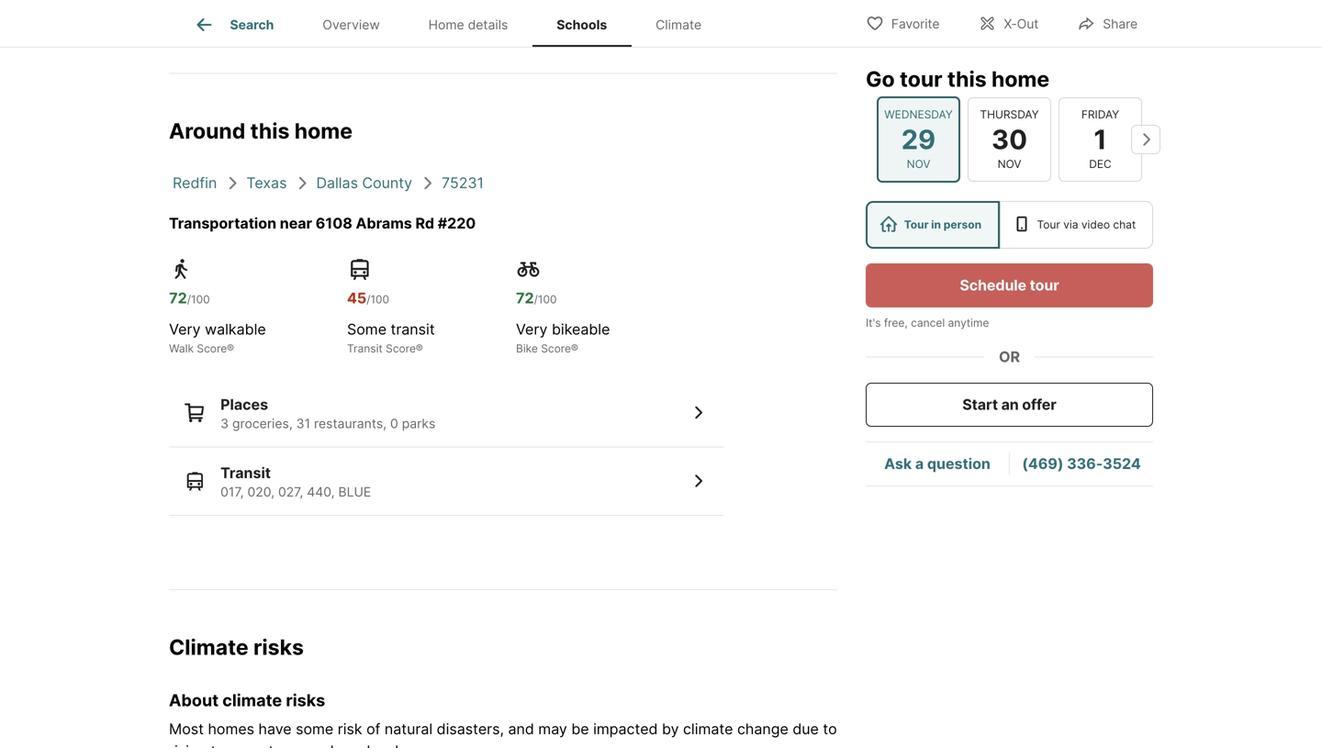 Task type: locate. For each thing, give the bounding box(es) containing it.
/100
[[187, 293, 210, 306], [367, 293, 389, 306], [534, 293, 557, 306]]

transit down some
[[347, 342, 383, 355]]

score right bike at the left top
[[541, 342, 571, 355]]

transit
[[391, 320, 435, 338]]

1 tour from the left
[[904, 218, 929, 231]]

72 up walk
[[169, 289, 187, 307]]

risk
[[338, 721, 362, 739]]

ask
[[885, 455, 912, 473]]

None button
[[877, 96, 961, 183], [968, 97, 1052, 182], [1059, 97, 1143, 182], [877, 96, 961, 183], [968, 97, 1052, 182], [1059, 97, 1143, 182]]

very for very bikeable
[[516, 320, 548, 338]]

® down walkable
[[227, 342, 234, 355]]

3 /100 from the left
[[534, 293, 557, 306]]

walkable
[[205, 320, 266, 338]]

home details tab
[[404, 3, 533, 47]]

climate up homes
[[223, 691, 282, 711]]

1 horizontal spatial and
[[508, 721, 534, 739]]

1 horizontal spatial ®
[[416, 342, 423, 355]]

72 /100 up very walkable walk score ®
[[169, 289, 210, 307]]

0 horizontal spatial very
[[169, 320, 201, 338]]

0 vertical spatial risks
[[254, 635, 304, 660]]

1
[[1094, 123, 1107, 155]]

0 horizontal spatial 72
[[169, 289, 187, 307]]

1 vertical spatial tour
[[1030, 276, 1060, 294]]

0 horizontal spatial this
[[250, 118, 290, 144]]

start an offer button
[[866, 383, 1154, 427]]

® for bikeable
[[571, 342, 579, 355]]

risks up about climate risks
[[254, 635, 304, 660]]

transit
[[347, 342, 383, 355], [221, 464, 271, 482]]

2 72 /100 from the left
[[516, 289, 557, 307]]

1 vertical spatial risks
[[286, 691, 325, 711]]

1 vertical spatial this
[[250, 118, 290, 144]]

1 horizontal spatial 72 /100
[[516, 289, 557, 307]]

2 horizontal spatial score
[[541, 342, 571, 355]]

it's
[[866, 316, 881, 330]]

1 horizontal spatial 72
[[516, 289, 534, 307]]

next image
[[1132, 125, 1161, 154]]

rising
[[169, 743, 207, 749]]

x-out
[[1004, 16, 1039, 32]]

0 horizontal spatial nov
[[907, 158, 931, 171]]

bikeable
[[552, 320, 610, 338]]

score inside some transit transit score ®
[[386, 342, 416, 355]]

1 horizontal spatial tour
[[1030, 276, 1060, 294]]

0 vertical spatial home
[[992, 66, 1050, 92]]

nov down 29 on the right top of the page
[[907, 158, 931, 171]]

1 72 from the left
[[169, 289, 187, 307]]

6108
[[316, 214, 353, 232]]

0
[[390, 416, 398, 432]]

around this home
[[169, 118, 353, 144]]

favorite
[[892, 16, 940, 32]]

around
[[169, 118, 246, 144]]

® inside very walkable walk score ®
[[227, 342, 234, 355]]

3
[[221, 416, 229, 432]]

1 vertical spatial climate
[[169, 635, 249, 660]]

score
[[197, 342, 227, 355], [386, 342, 416, 355], [541, 342, 571, 355]]

1 horizontal spatial very
[[516, 320, 548, 338]]

/100 for transit
[[367, 293, 389, 306]]

score inside very walkable walk score ®
[[197, 342, 227, 355]]

tour left via
[[1037, 218, 1061, 231]]

1 horizontal spatial transit
[[347, 342, 383, 355]]

risks
[[254, 635, 304, 660], [286, 691, 325, 711]]

0 vertical spatial tour
[[900, 66, 943, 92]]

home up thursday
[[992, 66, 1050, 92]]

walk
[[169, 342, 194, 355]]

® inside some transit transit score ®
[[416, 342, 423, 355]]

/100 up "very bikeable bike score ®"
[[534, 293, 557, 306]]

72 /100 for bikeable
[[516, 289, 557, 307]]

anytime
[[948, 316, 990, 330]]

0 horizontal spatial and
[[308, 743, 334, 749]]

0 vertical spatial climate
[[656, 17, 702, 32]]

1 score from the left
[[197, 342, 227, 355]]

1 very from the left
[[169, 320, 201, 338]]

transit up 017,
[[221, 464, 271, 482]]

tour for tour via video chat
[[1037, 218, 1061, 231]]

very up walk
[[169, 320, 201, 338]]

72
[[169, 289, 187, 307], [516, 289, 534, 307]]

climate for climate risks
[[169, 635, 249, 660]]

temperatures
[[211, 743, 304, 749]]

1 vertical spatial transit
[[221, 464, 271, 482]]

1 horizontal spatial /100
[[367, 293, 389, 306]]

climate
[[656, 17, 702, 32], [169, 635, 249, 660]]

2 tour from the left
[[1037, 218, 1061, 231]]

climate right by
[[683, 721, 733, 739]]

nov inside thursday 30 nov
[[998, 158, 1022, 171]]

1 horizontal spatial home
[[992, 66, 1050, 92]]

2 72 from the left
[[516, 289, 534, 307]]

score right walk
[[197, 342, 227, 355]]

0 vertical spatial and
[[508, 721, 534, 739]]

share
[[1103, 16, 1138, 32]]

027,
[[278, 484, 303, 500]]

1 ® from the left
[[227, 342, 234, 355]]

®
[[227, 342, 234, 355], [416, 342, 423, 355], [571, 342, 579, 355]]

may
[[539, 721, 567, 739]]

near
[[280, 214, 312, 232]]

0 vertical spatial this
[[948, 66, 987, 92]]

(469) 336-3524
[[1023, 455, 1141, 473]]

risks up some
[[286, 691, 325, 711]]

® down transit
[[416, 342, 423, 355]]

blue
[[338, 484, 371, 500]]

0 horizontal spatial climate
[[169, 635, 249, 660]]

texas
[[246, 174, 287, 192]]

tour inside tour via video chat option
[[1037, 218, 1061, 231]]

2 horizontal spatial ®
[[571, 342, 579, 355]]

1 horizontal spatial climate
[[656, 17, 702, 32]]

and left may
[[508, 721, 534, 739]]

® inside "very bikeable bike score ®"
[[571, 342, 579, 355]]

county
[[362, 174, 412, 192]]

score for transit
[[386, 342, 416, 355]]

very up bike at the left top
[[516, 320, 548, 338]]

very inside "very bikeable bike score ®"
[[516, 320, 548, 338]]

017,
[[221, 484, 244, 500]]

2 horizontal spatial /100
[[534, 293, 557, 306]]

tour inside button
[[1030, 276, 1060, 294]]

thursday
[[980, 108, 1039, 121]]

0 horizontal spatial tour
[[900, 66, 943, 92]]

2 score from the left
[[386, 342, 416, 355]]

336-
[[1067, 455, 1103, 473]]

0 horizontal spatial ®
[[227, 342, 234, 355]]

chat
[[1114, 218, 1136, 231]]

1 nov from the left
[[907, 158, 931, 171]]

nov inside wednesday 29 nov
[[907, 158, 931, 171]]

72 /100 up "very bikeable bike score ®"
[[516, 289, 557, 307]]

1 horizontal spatial tour
[[1037, 218, 1061, 231]]

share button
[[1062, 4, 1154, 42]]

very inside very walkable walk score ®
[[169, 320, 201, 338]]

nov down 30 on the top right of the page
[[998, 158, 1022, 171]]

1 horizontal spatial nov
[[998, 158, 1022, 171]]

72 up bike at the left top
[[516, 289, 534, 307]]

0 horizontal spatial transit
[[221, 464, 271, 482]]

tour inside the 'tour in person' option
[[904, 218, 929, 231]]

/100 up some
[[367, 293, 389, 306]]

tab list
[[169, 0, 741, 47]]

0 horizontal spatial 72 /100
[[169, 289, 210, 307]]

® for transit
[[416, 342, 423, 355]]

2 very from the left
[[516, 320, 548, 338]]

3524
[[1103, 455, 1141, 473]]

this
[[948, 66, 987, 92], [250, 118, 290, 144]]

list box
[[866, 201, 1154, 249]]

texas link
[[246, 174, 287, 192]]

groceries,
[[232, 416, 293, 432]]

climate risks
[[169, 635, 304, 660]]

2 ® from the left
[[416, 342, 423, 355]]

/100 inside '45 /100'
[[367, 293, 389, 306]]

72 /100
[[169, 289, 210, 307], [516, 289, 557, 307]]

3 ® from the left
[[571, 342, 579, 355]]

video
[[1082, 218, 1110, 231]]

it's free, cancel anytime
[[866, 316, 990, 330]]

overview tab
[[298, 3, 404, 47]]

/100 for bikeable
[[534, 293, 557, 306]]

home
[[992, 66, 1050, 92], [295, 118, 353, 144]]

0 horizontal spatial score
[[197, 342, 227, 355]]

about climate risks
[[169, 691, 325, 711]]

0 horizontal spatial home
[[295, 118, 353, 144]]

sea
[[338, 743, 363, 749]]

transportation near 6108 abrams rd #220
[[169, 214, 476, 232]]

1 horizontal spatial score
[[386, 342, 416, 355]]

friday 1 dec
[[1082, 108, 1120, 171]]

disasters,
[[437, 721, 504, 739]]

3 score from the left
[[541, 342, 571, 355]]

2 nov from the left
[[998, 158, 1022, 171]]

and
[[508, 721, 534, 739], [308, 743, 334, 749]]

2 /100 from the left
[[367, 293, 389, 306]]

tour
[[904, 218, 929, 231], [1037, 218, 1061, 231]]

have
[[259, 721, 292, 739]]

/100 up very walkable walk score ®
[[187, 293, 210, 306]]

out
[[1017, 16, 1039, 32]]

by
[[662, 721, 679, 739]]

and down some
[[308, 743, 334, 749]]

redfin
[[173, 174, 217, 192]]

tour in person option
[[866, 201, 1000, 249]]

list box containing tour in person
[[866, 201, 1154, 249]]

climate inside tab
[[656, 17, 702, 32]]

tour left in
[[904, 218, 929, 231]]

® down bikeable
[[571, 342, 579, 355]]

score inside "very bikeable bike score ®"
[[541, 342, 571, 355]]

this up texas link
[[250, 118, 290, 144]]

tour up wednesday
[[900, 66, 943, 92]]

offer
[[1022, 396, 1057, 414]]

0 vertical spatial transit
[[347, 342, 383, 355]]

0 horizontal spatial /100
[[187, 293, 210, 306]]

1 72 /100 from the left
[[169, 289, 210, 307]]

1 /100 from the left
[[187, 293, 210, 306]]

levels.
[[367, 743, 410, 749]]

1 vertical spatial climate
[[683, 721, 733, 739]]

tour right schedule
[[1030, 276, 1060, 294]]

tour in person
[[904, 218, 982, 231]]

0 horizontal spatial tour
[[904, 218, 929, 231]]

climate
[[223, 691, 282, 711], [683, 721, 733, 739]]

very for very walkable
[[169, 320, 201, 338]]

home up the dallas
[[295, 118, 353, 144]]

x-out button
[[963, 4, 1055, 42]]

nov for 29
[[907, 158, 931, 171]]

0 vertical spatial climate
[[223, 691, 282, 711]]

1 horizontal spatial climate
[[683, 721, 733, 739]]

score down transit
[[386, 342, 416, 355]]

score for bikeable
[[541, 342, 571, 355]]

this up thursday
[[948, 66, 987, 92]]



Task type: describe. For each thing, give the bounding box(es) containing it.
cancel
[[911, 316, 945, 330]]

some
[[347, 320, 387, 338]]

schedule tour
[[960, 276, 1060, 294]]

31
[[296, 416, 311, 432]]

homes
[[208, 721, 254, 739]]

1 vertical spatial and
[[308, 743, 334, 749]]

0 horizontal spatial climate
[[223, 691, 282, 711]]

change
[[738, 721, 789, 739]]

in
[[932, 218, 941, 231]]

a
[[916, 455, 924, 473]]

natural
[[385, 721, 433, 739]]

440,
[[307, 484, 335, 500]]

wednesday
[[885, 108, 953, 121]]

home
[[429, 17, 464, 32]]

45 /100
[[347, 289, 389, 307]]

overview
[[323, 17, 380, 32]]

parks
[[402, 416, 436, 432]]

ask a question link
[[885, 455, 991, 473]]

to
[[823, 721, 837, 739]]

72 /100 for walkable
[[169, 289, 210, 307]]

favorite button
[[850, 4, 956, 42]]

free,
[[884, 316, 908, 330]]

transit inside some transit transit score ®
[[347, 342, 383, 355]]

search link
[[193, 14, 274, 36]]

tour for schedule
[[1030, 276, 1060, 294]]

be
[[572, 721, 589, 739]]

climate tab
[[632, 3, 726, 47]]

person
[[944, 218, 982, 231]]

climate for climate
[[656, 17, 702, 32]]

schools
[[557, 17, 607, 32]]

schedule tour button
[[866, 264, 1154, 308]]

start an offer
[[963, 396, 1057, 414]]

thursday 30 nov
[[980, 108, 1039, 171]]

very bikeable bike score ®
[[516, 320, 610, 355]]

ask a question
[[885, 455, 991, 473]]

wednesday 29 nov
[[885, 108, 953, 171]]

via
[[1064, 218, 1079, 231]]

dec
[[1090, 158, 1112, 171]]

45
[[347, 289, 367, 307]]

1 vertical spatial home
[[295, 118, 353, 144]]

score for walkable
[[197, 342, 227, 355]]

most
[[169, 721, 204, 739]]

020,
[[248, 484, 275, 500]]

or
[[999, 348, 1020, 366]]

tour for go
[[900, 66, 943, 92]]

due
[[793, 721, 819, 739]]

tab list containing search
[[169, 0, 741, 47]]

30
[[992, 123, 1028, 155]]

restaurants,
[[314, 416, 387, 432]]

72 for very bikeable
[[516, 289, 534, 307]]

® for walkable
[[227, 342, 234, 355]]

details
[[468, 17, 508, 32]]

start
[[963, 396, 998, 414]]

very walkable walk score ®
[[169, 320, 266, 355]]

of
[[367, 721, 381, 739]]

schedule
[[960, 276, 1027, 294]]

transportation
[[169, 214, 277, 232]]

about
[[169, 691, 219, 711]]

most homes have some risk of natural disasters, and may be impacted by climate change due to rising temperatures and sea levels.
[[169, 721, 837, 749]]

places 3 groceries, 31 restaurants, 0 parks
[[221, 396, 436, 432]]

rd
[[416, 214, 434, 232]]

tour via video chat option
[[1000, 201, 1154, 249]]

(469)
[[1023, 455, 1064, 473]]

(469) 336-3524 link
[[1023, 455, 1141, 473]]

dallas county link
[[316, 174, 412, 192]]

29
[[902, 123, 936, 155]]

75231
[[442, 174, 484, 192]]

tour via video chat
[[1037, 218, 1136, 231]]

some transit transit score ®
[[347, 320, 435, 355]]

transit inside "transit 017, 020, 027, 440, blue"
[[221, 464, 271, 482]]

home details
[[429, 17, 508, 32]]

nov for 30
[[998, 158, 1022, 171]]

x-
[[1004, 16, 1017, 32]]

72 for very walkable
[[169, 289, 187, 307]]

tour for tour in person
[[904, 218, 929, 231]]

an
[[1002, 396, 1019, 414]]

redfin link
[[173, 174, 217, 192]]

/100 for walkable
[[187, 293, 210, 306]]

schools tab
[[533, 3, 632, 47]]

go tour this home
[[866, 66, 1050, 92]]

climate inside the most homes have some risk of natural disasters, and may be impacted by climate change due to rising temperatures and sea levels.
[[683, 721, 733, 739]]

1 horizontal spatial this
[[948, 66, 987, 92]]

friday
[[1082, 108, 1120, 121]]

places
[[221, 396, 268, 414]]

dallas
[[316, 174, 358, 192]]

75231 link
[[442, 174, 484, 192]]

search
[[230, 17, 274, 32]]

abrams
[[356, 214, 412, 232]]



Task type: vqa. For each thing, say whether or not it's contained in the screenshot.
Most homes have some risk of natural disasters, and may be impacted by climate change due to rising temperatures and sea levels.
yes



